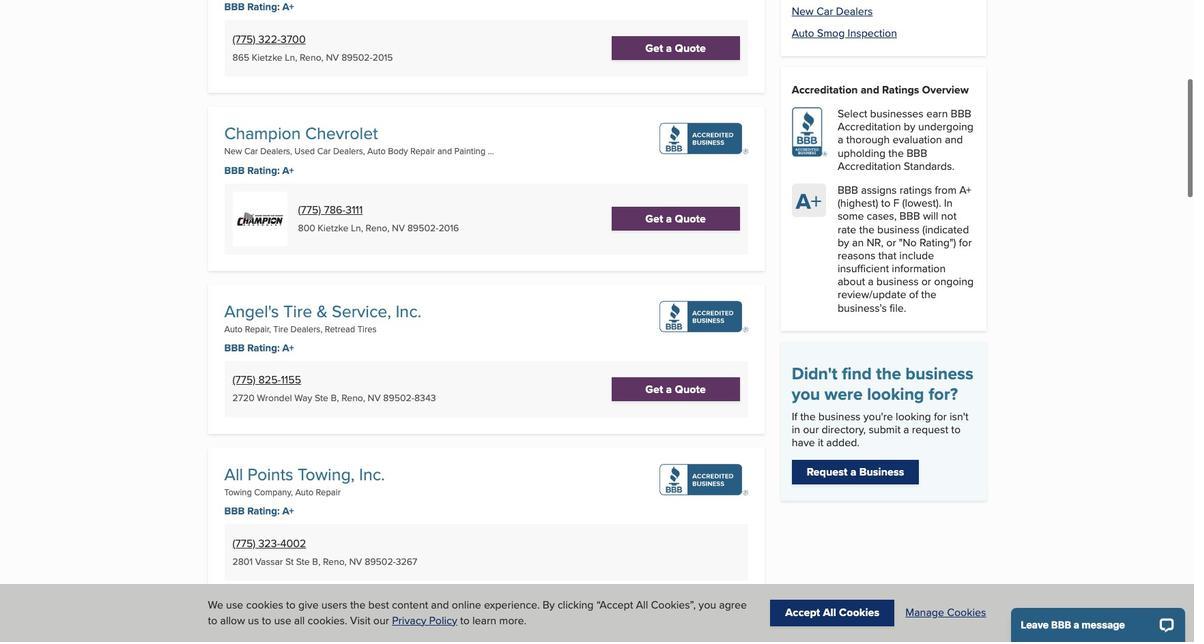 Task type: vqa. For each thing, say whether or not it's contained in the screenshot.
Home Improvement
no



Task type: locate. For each thing, give the bounding box(es) containing it.
accreditation standards image
[[792, 107, 828, 156]]

didn't
[[792, 361, 838, 386]]

1 horizontal spatial you
[[792, 381, 821, 406]]

nv left 2015
[[326, 50, 339, 64]]

0 horizontal spatial or
[[887, 234, 897, 250]]

champion
[[224, 120, 301, 145]]

ste right st
[[296, 554, 310, 568]]

3111
[[346, 201, 363, 217]]

1 vertical spatial repair
[[316, 485, 341, 498]]

...
[[488, 144, 494, 157]]

request
[[912, 421, 949, 437]]

1 horizontal spatial ln
[[351, 220, 361, 234]]

bbb
[[951, 105, 972, 121], [907, 145, 928, 160], [224, 162, 245, 177], [838, 182, 859, 197], [900, 208, 921, 224], [224, 340, 245, 355], [224, 503, 245, 518]]

give
[[299, 598, 319, 613]]

0 vertical spatial you
[[792, 381, 821, 406]]

privacy
[[392, 613, 427, 629]]

and down earn
[[945, 131, 963, 147]]

2 vertical spatial get a quote link
[[612, 377, 740, 401]]

b for 4002
[[312, 554, 318, 568]]

ln inside (775) 786-3111 800 kietzke ln , reno, nv 89502-2016
[[351, 220, 361, 234]]

0 horizontal spatial use
[[226, 598, 243, 613]]

a+
[[282, 162, 294, 177], [960, 182, 972, 197], [282, 340, 294, 355], [282, 503, 294, 518]]

auto inside all points towing, inc. towing company, auto repair bbb rating: a+
[[295, 485, 314, 498]]

looking up 'you're'
[[867, 381, 925, 406]]

1 horizontal spatial car
[[317, 144, 331, 157]]

cookies right accept
[[839, 605, 880, 621]]

0 horizontal spatial b
[[312, 554, 318, 568]]

and up select
[[861, 81, 880, 97]]

inc.
[[396, 298, 422, 323], [359, 462, 385, 486]]

1 cookies from the left
[[839, 605, 880, 621]]

3 get a quote from the top
[[646, 381, 706, 397]]

business
[[860, 464, 905, 480]]

auto left smog on the right
[[792, 24, 815, 40]]

2 cookies from the left
[[947, 605, 987, 621]]

business down were
[[819, 408, 861, 424]]

kietzke inside (775) 322-3700 865 kietzke ln , reno, nv 89502-2015
[[252, 50, 283, 64]]

to left learn
[[460, 613, 470, 629]]

auto left body
[[367, 144, 386, 157]]

0 vertical spatial repair
[[410, 144, 435, 157]]

b for 1155
[[331, 391, 337, 405]]

dealers, right used
[[333, 144, 365, 157]]

review/update
[[838, 286, 907, 302]]

auto left repair,
[[224, 322, 243, 334]]

use
[[226, 598, 243, 613], [274, 613, 291, 629]]

3 get from the top
[[646, 381, 663, 397]]

dealers, inside angel's tire & service, inc. auto repair, tire dealers, retread tires bbb rating: a+
[[291, 322, 323, 334]]

1 get a quote link from the top
[[612, 36, 740, 60]]

or
[[887, 234, 897, 250], [922, 273, 932, 289]]

auto
[[792, 24, 815, 40], [367, 144, 386, 157], [224, 322, 243, 334], [295, 485, 314, 498]]

0 vertical spatial get
[[646, 40, 663, 56]]

a inside select businesses earn bbb accreditation by undergoing a thorough evaluation and upholding the bbb accreditation standards.
[[838, 131, 844, 147]]

1 vertical spatial accredited business image
[[660, 300, 748, 332]]

0 horizontal spatial you
[[699, 598, 717, 613]]

ln down "3111"
[[351, 220, 361, 234]]

and left online
[[431, 598, 449, 613]]

bbb inside angel's tire & service, inc. auto repair, tire dealers, retread tires bbb rating: a+
[[224, 340, 245, 355]]

the
[[889, 145, 904, 160], [860, 221, 875, 237], [922, 286, 937, 302], [876, 361, 902, 386], [801, 408, 816, 424], [350, 598, 366, 613]]

nv left 2016
[[392, 220, 405, 234]]

(775) for (775) 322-3700
[[233, 31, 256, 46]]

0 vertical spatial by
[[904, 118, 916, 134]]

1 quote from the top
[[675, 40, 706, 56]]

0 horizontal spatial our
[[373, 613, 389, 629]]

2801
[[233, 554, 253, 568]]

and inside select businesses earn bbb accreditation by undergoing a thorough evaluation and upholding the bbb accreditation standards.
[[945, 131, 963, 147]]

(775) inside (775) 322-3700 865 kietzke ln , reno, nv 89502-2015
[[233, 31, 256, 46]]

manage
[[906, 605, 945, 621]]

3 quote from the top
[[675, 381, 706, 397]]

+
[[811, 184, 822, 216]]

kietzke down (775) 322-3700 link
[[252, 50, 283, 64]]

, down the 3700
[[295, 50, 297, 64]]

1 vertical spatial kietzke
[[318, 220, 349, 234]]

800
[[298, 220, 315, 234]]

89502-
[[342, 50, 373, 64], [408, 220, 439, 234], [383, 391, 415, 405], [365, 554, 396, 568]]

2 accredited business image from the top
[[660, 300, 748, 332]]

1 horizontal spatial b
[[331, 391, 337, 405]]

0 vertical spatial ln
[[285, 50, 295, 64]]

1 vertical spatial accreditation
[[838, 118, 901, 134]]

1 vertical spatial new
[[224, 144, 242, 157]]

,
[[295, 50, 297, 64], [361, 220, 363, 234], [337, 391, 339, 405], [318, 554, 321, 568]]

cookies inside accept all cookies button
[[839, 605, 880, 621]]

accredited business image for all points towing, inc.
[[660, 464, 748, 495]]

0 horizontal spatial kietzke
[[252, 50, 283, 64]]

a+ down company,
[[282, 503, 294, 518]]

or right of
[[922, 273, 932, 289]]

nv left 8343
[[368, 391, 381, 405]]

0 vertical spatial b
[[331, 391, 337, 405]]

2 vertical spatial get
[[646, 381, 663, 397]]

1 vertical spatial ln
[[351, 220, 361, 234]]

angel's tire & service, inc. link
[[224, 298, 422, 323]]

to left 'give'
[[286, 598, 296, 613]]

0 vertical spatial get a quote
[[646, 40, 706, 56]]

accreditation up the assigns
[[838, 158, 901, 173]]

for right the rating")
[[959, 234, 972, 250]]

chevrolet
[[305, 120, 378, 145]]

all right accept
[[823, 605, 837, 621]]

accreditation up upholding
[[838, 118, 901, 134]]

(775) up 800
[[298, 201, 321, 217]]

cookies inside the manage cookies button
[[947, 605, 987, 621]]

for
[[959, 234, 972, 250], [934, 408, 947, 424]]

to left the f
[[881, 195, 891, 210]]

1 vertical spatial by
[[838, 234, 850, 250]]

0 horizontal spatial cookies
[[839, 605, 880, 621]]

company,
[[254, 485, 293, 498]]

ste inside "(775) 825-1155 2720 wrondel way ste b , reno, nv 89502-8343"
[[315, 391, 328, 405]]

0 vertical spatial for
[[959, 234, 972, 250]]

a inside "didn't find the business you were looking for? if the business you're looking for isn't in our directory, submit a request to have it added."
[[904, 421, 910, 437]]

nv inside the (775) 323-4002 2801 vassar st ste b , reno, nv 89502-3267
[[349, 554, 362, 568]]

2 get from the top
[[646, 210, 663, 226]]

1 horizontal spatial inc.
[[396, 298, 422, 323]]

the right rate
[[860, 221, 875, 237]]

1 vertical spatial inc.
[[359, 462, 385, 486]]

all left 'points'
[[224, 462, 243, 486]]

nv left 3267
[[349, 554, 362, 568]]

1 vertical spatial rating:
[[247, 340, 280, 355]]

322-
[[258, 31, 281, 46]]

ste inside the (775) 323-4002 2801 vassar st ste b , reno, nv 89502-3267
[[296, 554, 310, 568]]

a+ inside angel's tire & service, inc. auto repair, tire dealers, retread tires bbb rating: a+
[[282, 340, 294, 355]]

inc. right towing,
[[359, 462, 385, 486]]

ln inside (775) 322-3700 865 kietzke ln , reno, nv 89502-2015
[[285, 50, 295, 64]]

0 horizontal spatial ln
[[285, 50, 295, 64]]

car
[[817, 3, 834, 19], [244, 144, 258, 157], [317, 144, 331, 157]]

privacy policy link
[[392, 613, 458, 629]]

2 horizontal spatial car
[[817, 3, 834, 19]]

all
[[224, 462, 243, 486], [636, 598, 648, 613], [823, 605, 837, 621]]

0 vertical spatial new
[[792, 3, 814, 19]]

car left used
[[244, 144, 258, 157]]

3 rating: from the top
[[247, 503, 280, 518]]

1 horizontal spatial for
[[959, 234, 972, 250]]

b inside the (775) 323-4002 2801 vassar st ste b , reno, nv 89502-3267
[[312, 554, 318, 568]]

car up smog on the right
[[817, 3, 834, 19]]

champion chevrolet new car dealers, used car dealers, auto body repair and painting ... bbb rating: a+
[[224, 120, 494, 177]]

2 vertical spatial get a quote
[[646, 381, 706, 397]]

repair right company,
[[316, 485, 341, 498]]

rating: inside champion chevrolet new car dealers, used car dealers, auto body repair and painting ... bbb rating: a+
[[247, 162, 280, 177]]

, down "3111"
[[361, 220, 363, 234]]

ln down the 3700
[[285, 50, 295, 64]]

(775) inside the (775) 323-4002 2801 vassar st ste b , reno, nv 89502-3267
[[233, 535, 256, 551]]

0 horizontal spatial repair
[[316, 485, 341, 498]]

quote for angel's tire & service, inc.
[[675, 381, 706, 397]]

from
[[935, 182, 957, 197]]

1 horizontal spatial kietzke
[[318, 220, 349, 234]]

1 vertical spatial looking
[[896, 408, 931, 424]]

looking
[[867, 381, 925, 406], [896, 408, 931, 424]]

a+ inside bbb assigns ratings from a+ (highest) to f (lowest). in some cases, bbb will not rate the business (indicated by an nr, or "no rating") for reasons that include insufficient information about a business or ongoing review/update of the business's file.
[[960, 182, 972, 197]]

0 vertical spatial kietzke
[[252, 50, 283, 64]]

b right way
[[331, 391, 337, 405]]

(775) up 865
[[233, 31, 256, 46]]

get a quote
[[646, 40, 706, 56], [646, 210, 706, 226], [646, 381, 706, 397]]

1 vertical spatial our
[[373, 613, 389, 629]]

inc. right tires
[[396, 298, 422, 323]]

accredited business image for angel's tire & service, inc.
[[660, 300, 748, 332]]

rating: inside all points towing, inc. towing company, auto repair bbb rating: a+
[[247, 503, 280, 518]]

a
[[666, 40, 672, 56], [838, 131, 844, 147], [666, 210, 672, 226], [868, 273, 874, 289], [666, 381, 672, 397], [904, 421, 910, 437], [851, 464, 857, 480]]

0 horizontal spatial for
[[934, 408, 947, 424]]

0 horizontal spatial by
[[838, 234, 850, 250]]

reno, inside "(775) 825-1155 2720 wrondel way ste b , reno, nv 89502-8343"
[[342, 391, 365, 405]]

rating: down "champion"
[[247, 162, 280, 177]]

bbb assigns ratings from a+ (highest) to f (lowest). in some cases, bbb will not rate the business (indicated by an nr, or "no rating") for reasons that include insufficient information about a business or ongoing review/update of the business's file.
[[838, 182, 974, 315]]

(775) up 2801
[[233, 535, 256, 551]]

cookies
[[839, 605, 880, 621], [947, 605, 987, 621]]

1 horizontal spatial ste
[[315, 391, 328, 405]]

car right used
[[317, 144, 331, 157]]

inc. inside all points towing, inc. towing company, auto repair bbb rating: a+
[[359, 462, 385, 486]]

0 vertical spatial ste
[[315, 391, 328, 405]]

b right st
[[312, 554, 318, 568]]

auto inside champion chevrolet new car dealers, used car dealers, auto body repair and painting ... bbb rating: a+
[[367, 144, 386, 157]]

(775) for (775) 825-1155
[[233, 372, 256, 388]]

ste right way
[[315, 391, 328, 405]]

2 vertical spatial rating:
[[247, 503, 280, 518]]

assigns
[[861, 182, 897, 197]]

(775) 825-1155 link
[[233, 372, 301, 388]]

or right nr,
[[887, 234, 897, 250]]

our right in on the right
[[803, 421, 819, 437]]

privacy policy to learn more.
[[392, 613, 527, 629]]

get a quote for champion chevrolet
[[646, 210, 706, 226]]

1 accredited business image from the top
[[660, 123, 748, 154]]

all right "accept
[[636, 598, 648, 613]]

, right way
[[337, 391, 339, 405]]

2 quote from the top
[[675, 210, 706, 226]]

(775) for (775) 786-3111
[[298, 201, 321, 217]]

0 vertical spatial rating:
[[247, 162, 280, 177]]

3267
[[396, 554, 418, 568]]

the left best
[[350, 598, 366, 613]]

0 horizontal spatial inc.
[[359, 462, 385, 486]]

auto inside new car dealers auto smog inspection
[[792, 24, 815, 40]]

cookies right manage
[[947, 605, 987, 621]]

, right st
[[318, 554, 321, 568]]

(775) inside (775) 786-3111 800 kietzke ln , reno, nv 89502-2016
[[298, 201, 321, 217]]

1 vertical spatial get a quote
[[646, 210, 706, 226]]

dealers
[[836, 3, 873, 19]]

ste for 1155
[[315, 391, 328, 405]]

1 vertical spatial for
[[934, 408, 947, 424]]

kietzke inside (775) 786-3111 800 kietzke ln , reno, nv 89502-2016
[[318, 220, 349, 234]]

(775) 786-3111 link
[[298, 201, 363, 217]]

(775) inside "(775) 825-1155 2720 wrondel way ste b , reno, nv 89502-8343"
[[233, 372, 256, 388]]

by left an
[[838, 234, 850, 250]]

accredited business image
[[660, 123, 748, 154], [660, 300, 748, 332], [660, 464, 748, 495]]

use left all
[[274, 613, 291, 629]]

repair inside all points towing, inc. towing company, auto repair bbb rating: a+
[[316, 485, 341, 498]]

3 get a quote link from the top
[[612, 377, 740, 401]]

inspection
[[848, 24, 897, 40]]

new
[[792, 3, 814, 19], [224, 144, 242, 157]]

vassar
[[255, 554, 283, 568]]

2 horizontal spatial all
[[823, 605, 837, 621]]

1 vertical spatial get a quote link
[[612, 206, 740, 230]]

a+ up 1155
[[282, 340, 294, 355]]

rating: down repair,
[[247, 340, 280, 355]]

by left earn
[[904, 118, 916, 134]]

were
[[825, 381, 863, 406]]

repair inside champion chevrolet new car dealers, used car dealers, auto body repair and painting ... bbb rating: a+
[[410, 144, 435, 157]]

rating:
[[247, 162, 280, 177], [247, 340, 280, 355], [247, 503, 280, 518]]

the right upholding
[[889, 145, 904, 160]]

by inside select businesses earn bbb accreditation by undergoing a thorough evaluation and upholding the bbb accreditation standards.
[[904, 118, 916, 134]]

nr,
[[867, 234, 884, 250]]

0 vertical spatial inc.
[[396, 298, 422, 323]]

include
[[900, 247, 935, 263]]

body
[[388, 144, 408, 157]]

not
[[942, 208, 957, 224]]

to right us
[[262, 613, 271, 629]]

1 horizontal spatial all
[[636, 598, 648, 613]]

looking right 'you're'
[[896, 408, 931, 424]]

(775) up 2720
[[233, 372, 256, 388]]

repair,
[[245, 322, 271, 334]]

to inside "didn't find the business you were looking for? if the business you're looking for isn't in our directory, submit a request to have it added."
[[952, 421, 961, 437]]

1 horizontal spatial by
[[904, 118, 916, 134]]

2 vertical spatial quote
[[675, 381, 706, 397]]

get a quote link for champion chevrolet
[[612, 206, 740, 230]]

repair right body
[[410, 144, 435, 157]]

a+ right from
[[960, 182, 972, 197]]

2 rating: from the top
[[247, 340, 280, 355]]

information
[[892, 260, 946, 276]]

bbb down the towing
[[224, 503, 245, 518]]

our inside "didn't find the business you were looking for? if the business you're looking for isn't in our directory, submit a request to have it added."
[[803, 421, 819, 437]]

tire right repair,
[[273, 322, 288, 334]]

us
[[248, 613, 259, 629]]

0 vertical spatial our
[[803, 421, 819, 437]]

dealers, left retread
[[291, 322, 323, 334]]

1 vertical spatial you
[[699, 598, 717, 613]]

2 get a quote from the top
[[646, 210, 706, 226]]

b inside "(775) 825-1155 2720 wrondel way ste b , reno, nv 89502-8343"
[[331, 391, 337, 405]]

1 rating: from the top
[[247, 162, 280, 177]]

3 accredited business image from the top
[[660, 464, 748, 495]]

f
[[894, 195, 900, 210]]

accredited business image for champion chevrolet
[[660, 123, 748, 154]]

0 vertical spatial quote
[[675, 40, 706, 56]]

for left the isn't at the bottom of page
[[934, 408, 947, 424]]

you up if
[[792, 381, 821, 406]]

89502- inside the (775) 323-4002 2801 vassar st ste b , reno, nv 89502-3267
[[365, 554, 396, 568]]

accreditation up select
[[792, 81, 858, 97]]

our right the visit
[[373, 613, 389, 629]]

use right we
[[226, 598, 243, 613]]

(indicated
[[923, 221, 969, 237]]

submit
[[869, 421, 901, 437]]

accept all cookies
[[786, 605, 880, 621]]

for inside "didn't find the business you were looking for? if the business you're looking for isn't in our directory, submit a request to have it added."
[[934, 408, 947, 424]]

cookies
[[246, 598, 283, 613]]

content
[[392, 598, 428, 613]]

0 horizontal spatial new
[[224, 144, 242, 157]]

2 get a quote link from the top
[[612, 206, 740, 230]]

auto right company,
[[295, 485, 314, 498]]

1 horizontal spatial our
[[803, 421, 819, 437]]

online
[[452, 598, 481, 613]]

bbb down angel's
[[224, 340, 245, 355]]

to right "request"
[[952, 421, 961, 437]]

kietzke down 786-
[[318, 220, 349, 234]]

our
[[803, 421, 819, 437], [373, 613, 389, 629]]

0 vertical spatial accredited business image
[[660, 123, 748, 154]]

ratings
[[883, 81, 920, 97]]

2 vertical spatial accredited business image
[[660, 464, 748, 495]]

way
[[295, 391, 312, 405]]

1 horizontal spatial repair
[[410, 144, 435, 157]]

0 horizontal spatial all
[[224, 462, 243, 486]]

you left agree
[[699, 598, 717, 613]]

0 vertical spatial get a quote link
[[612, 36, 740, 60]]

1 vertical spatial ste
[[296, 554, 310, 568]]

a+ down champion chevrolet link
[[282, 162, 294, 177]]

rate
[[838, 221, 857, 237]]

1 vertical spatial b
[[312, 554, 318, 568]]

1 horizontal spatial or
[[922, 273, 932, 289]]

to left allow
[[208, 613, 217, 629]]

1 vertical spatial quote
[[675, 210, 706, 226]]

89502- inside (775) 322-3700 865 kietzke ln , reno, nv 89502-2015
[[342, 50, 373, 64]]

1 horizontal spatial new
[[792, 3, 814, 19]]

0 horizontal spatial ste
[[296, 554, 310, 568]]

1 vertical spatial get
[[646, 210, 663, 226]]

by
[[543, 598, 555, 613]]

by inside bbb assigns ratings from a+ (highest) to f (lowest). in some cases, bbb will not rate the business (indicated by an nr, or "no rating") for reasons that include insufficient information about a business or ongoing review/update of the business's file.
[[838, 234, 850, 250]]

rating: down company,
[[247, 503, 280, 518]]

tires
[[358, 322, 377, 334]]

wrondel
[[257, 391, 292, 405]]

get a quote for angel's tire & service, inc.
[[646, 381, 706, 397]]

and
[[861, 81, 880, 97], [945, 131, 963, 147], [438, 144, 452, 157], [431, 598, 449, 613]]

1 horizontal spatial cookies
[[947, 605, 987, 621]]

by
[[904, 118, 916, 134], [838, 234, 850, 250]]

and left painting in the top of the page
[[438, 144, 452, 157]]

business up the isn't at the bottom of page
[[906, 361, 974, 386]]

1 vertical spatial or
[[922, 273, 932, 289]]

a
[[796, 184, 811, 216]]

2 vertical spatial accreditation
[[838, 158, 901, 173]]

kietzke
[[252, 50, 283, 64], [318, 220, 349, 234]]

bbb down "champion"
[[224, 162, 245, 177]]

bbb inside all points towing, inc. towing company, auto repair bbb rating: a+
[[224, 503, 245, 518]]

for?
[[929, 381, 958, 406]]

we
[[208, 598, 223, 613]]



Task type: describe. For each thing, give the bounding box(es) containing it.
nv inside "(775) 825-1155 2720 wrondel way ste b , reno, nv 89502-8343"
[[368, 391, 381, 405]]

car inside new car dealers auto smog inspection
[[817, 3, 834, 19]]

champion chevrolet link
[[224, 120, 378, 145]]

st
[[286, 554, 294, 568]]

get for champion chevrolet
[[646, 210, 663, 226]]

new inside champion chevrolet new car dealers, used car dealers, auto body repair and painting ... bbb rating: a+
[[224, 144, 242, 157]]

angel's
[[224, 298, 279, 323]]

(highest)
[[838, 195, 879, 210]]

new car dealers link
[[792, 3, 873, 19]]

kietzke for 786-
[[318, 220, 349, 234]]

you inside "didn't find the business you were looking for? if the business you're looking for isn't in our directory, submit a request to have it added."
[[792, 381, 821, 406]]

in
[[792, 421, 801, 437]]

786-
[[324, 201, 346, 217]]

the right if
[[801, 408, 816, 424]]

ratings
[[900, 182, 932, 197]]

all points towing, inc. towing company, auto repair bbb rating: a+
[[224, 462, 385, 518]]

evaluation
[[893, 131, 942, 147]]

select
[[838, 105, 868, 121]]

accept all cookies button
[[771, 601, 895, 627]]

(775) 323-4002 2801 vassar st ste b , reno, nv 89502-3267
[[233, 535, 418, 568]]

a+ inside all points towing, inc. towing company, auto repair bbb rating: a+
[[282, 503, 294, 518]]

, inside the (775) 323-4002 2801 vassar st ste b , reno, nv 89502-3267
[[318, 554, 321, 568]]

&
[[317, 298, 328, 323]]

the inside we use cookies to give users the best content and online experience. by clicking "accept all cookies", you agree to allow us to use all cookies. visit our
[[350, 598, 366, 613]]

865
[[233, 50, 249, 64]]

insufficient
[[838, 260, 889, 276]]

ln for 3700
[[285, 50, 295, 64]]

request a business link
[[792, 460, 920, 484]]

rating")
[[920, 234, 957, 250]]

8343
[[415, 391, 436, 405]]

nv inside (775) 322-3700 865 kietzke ln , reno, nv 89502-2015
[[326, 50, 339, 64]]

agree
[[719, 598, 747, 613]]

0 horizontal spatial car
[[244, 144, 258, 157]]

bbb right the f
[[900, 208, 921, 224]]

kietzke for 322-
[[252, 50, 283, 64]]

(775) 322-3700 865 kietzke ln , reno, nv 89502-2015
[[233, 31, 393, 64]]

reno, inside the (775) 323-4002 2801 vassar st ste b , reno, nv 89502-3267
[[323, 554, 347, 568]]

"accept
[[597, 598, 633, 613]]

used
[[295, 144, 315, 157]]

clicking
[[558, 598, 594, 613]]

ongoing
[[935, 273, 974, 289]]

2015
[[373, 50, 393, 64]]

an
[[852, 234, 864, 250]]

a+ inside champion chevrolet new car dealers, used car dealers, auto body repair and painting ... bbb rating: a+
[[282, 162, 294, 177]]

auto inside angel's tire & service, inc. auto repair, tire dealers, retread tires bbb rating: a+
[[224, 322, 243, 334]]

learn
[[473, 613, 497, 629]]

, inside (775) 322-3700 865 kietzke ln , reno, nv 89502-2015
[[295, 50, 297, 64]]

2720
[[233, 391, 255, 405]]

(775) 825-1155 2720 wrondel way ste b , reno, nv 89502-8343
[[233, 372, 436, 405]]

89502- inside (775) 786-3111 800 kietzke ln , reno, nv 89502-2016
[[408, 220, 439, 234]]

1 horizontal spatial use
[[274, 613, 291, 629]]

some
[[838, 208, 864, 224]]

standards.
[[904, 158, 955, 173]]

reasons
[[838, 247, 876, 263]]

89502- inside "(775) 825-1155 2720 wrondel way ste b , reno, nv 89502-8343"
[[383, 391, 415, 405]]

and inside champion chevrolet new car dealers, used car dealers, auto body repair and painting ... bbb rating: a+
[[438, 144, 452, 157]]

to inside bbb assigns ratings from a+ (highest) to f (lowest). in some cases, bbb will not rate the business (indicated by an nr, or "no rating") for reasons that include insufficient information about a business or ongoing review/update of the business's file.
[[881, 195, 891, 210]]

that
[[879, 247, 897, 263]]

request a business
[[807, 464, 905, 480]]

(775) 323-4002 link
[[233, 535, 306, 551]]

added.
[[827, 435, 860, 450]]

angel's tire & service, inc. auto repair, tire dealers, retread tires bbb rating: a+
[[224, 298, 422, 355]]

isn't
[[950, 408, 969, 424]]

"no
[[899, 234, 917, 250]]

business down the f
[[878, 221, 920, 237]]

towing,
[[298, 462, 355, 486]]

overview
[[922, 81, 969, 97]]

(775) for (775) 323-4002
[[233, 535, 256, 551]]

our inside we use cookies to give users the best content and online experience. by clicking "accept all cookies", you agree to allow us to use all cookies. visit our
[[373, 613, 389, 629]]

accreditation and ratings overview
[[792, 81, 969, 97]]

you're
[[864, 408, 893, 424]]

accept
[[786, 605, 821, 621]]

the inside select businesses earn bbb accreditation by undergoing a thorough evaluation and upholding the bbb accreditation standards.
[[889, 145, 904, 160]]

reno, inside (775) 786-3111 800 kietzke ln , reno, nv 89502-2016
[[366, 220, 390, 234]]

the right find
[[876, 361, 902, 386]]

directory,
[[822, 421, 866, 437]]

(775) 322-3700 link
[[233, 31, 306, 46]]

business up file.
[[877, 273, 919, 289]]

0 vertical spatial looking
[[867, 381, 925, 406]]

get for angel's tire & service, inc.
[[646, 381, 663, 397]]

1155
[[281, 372, 301, 388]]

for inside bbb assigns ratings from a+ (highest) to f (lowest). in some cases, bbb will not rate the business (indicated by an nr, or "no rating") for reasons that include insufficient information about a business or ongoing review/update of the business's file.
[[959, 234, 972, 250]]

ste for 4002
[[296, 554, 310, 568]]

reno, inside (775) 322-3700 865 kietzke ln , reno, nv 89502-2015
[[300, 50, 324, 64]]

of
[[909, 286, 919, 302]]

2016
[[439, 220, 459, 234]]

smog
[[817, 24, 845, 40]]

, inside "(775) 825-1155 2720 wrondel way ste b , reno, nv 89502-8343"
[[337, 391, 339, 405]]

all
[[294, 613, 305, 629]]

323-
[[258, 535, 280, 551]]

ln for 3111
[[351, 220, 361, 234]]

(775) 786-3111 800 kietzke ln , reno, nv 89502-2016
[[298, 201, 459, 234]]

825-
[[258, 372, 281, 388]]

policy
[[429, 613, 458, 629]]

bbb right earn
[[951, 105, 972, 121]]

auto smog inspection link
[[792, 24, 897, 40]]

best
[[369, 598, 389, 613]]

, inside (775) 786-3111 800 kietzke ln , reno, nv 89502-2016
[[361, 220, 363, 234]]

nv inside (775) 786-3111 800 kietzke ln , reno, nv 89502-2016
[[392, 220, 405, 234]]

quote for champion chevrolet
[[675, 210, 706, 226]]

new car dealers auto smog inspection
[[792, 3, 897, 40]]

cases,
[[867, 208, 897, 224]]

0 vertical spatial or
[[887, 234, 897, 250]]

0 vertical spatial accreditation
[[792, 81, 858, 97]]

earn
[[927, 105, 948, 121]]

dealers, left used
[[260, 144, 292, 157]]

bbb up ratings
[[907, 145, 928, 160]]

1 get from the top
[[646, 40, 663, 56]]

all inside button
[[823, 605, 837, 621]]

users
[[322, 598, 348, 613]]

allow
[[220, 613, 245, 629]]

and inside we use cookies to give users the best content and online experience. by clicking "accept all cookies", you agree to allow us to use all cookies. visit our
[[431, 598, 449, 613]]

didn't find the business you were looking for? if the business you're looking for isn't in our directory, submit a request to have it added.
[[792, 361, 974, 450]]

experience.
[[484, 598, 540, 613]]

get a quote link for angel's tire & service, inc.
[[612, 377, 740, 401]]

all inside all points towing, inc. towing company, auto repair bbb rating: a+
[[224, 462, 243, 486]]

bbb inside champion chevrolet new car dealers, used car dealers, auto body repair and painting ... bbb rating: a+
[[224, 162, 245, 177]]

inc. inside angel's tire & service, inc. auto repair, tire dealers, retread tires bbb rating: a+
[[396, 298, 422, 323]]

new inside new car dealers auto smog inspection
[[792, 3, 814, 19]]

all inside we use cookies to give users the best content and online experience. by clicking "accept all cookies", you agree to allow us to use all cookies. visit our
[[636, 598, 648, 613]]

thorough
[[847, 131, 890, 147]]

bbb up some
[[838, 182, 859, 197]]

about
[[838, 273, 865, 289]]

rating: inside angel's tire & service, inc. auto repair, tire dealers, retread tires bbb rating: a+
[[247, 340, 280, 355]]

tire left &
[[283, 298, 312, 323]]

the right of
[[922, 286, 937, 302]]

1 get a quote from the top
[[646, 40, 706, 56]]

will
[[923, 208, 939, 224]]

find
[[842, 361, 872, 386]]

more.
[[499, 613, 527, 629]]

upholding
[[838, 145, 886, 160]]

you inside we use cookies to give users the best content and online experience. by clicking "accept all cookies", you agree to allow us to use all cookies. visit our
[[699, 598, 717, 613]]

a inside bbb assigns ratings from a+ (highest) to f (lowest). in some cases, bbb will not rate the business (indicated by an nr, or "no rating") for reasons that include insufficient information about a business or ongoing review/update of the business's file.
[[868, 273, 874, 289]]



